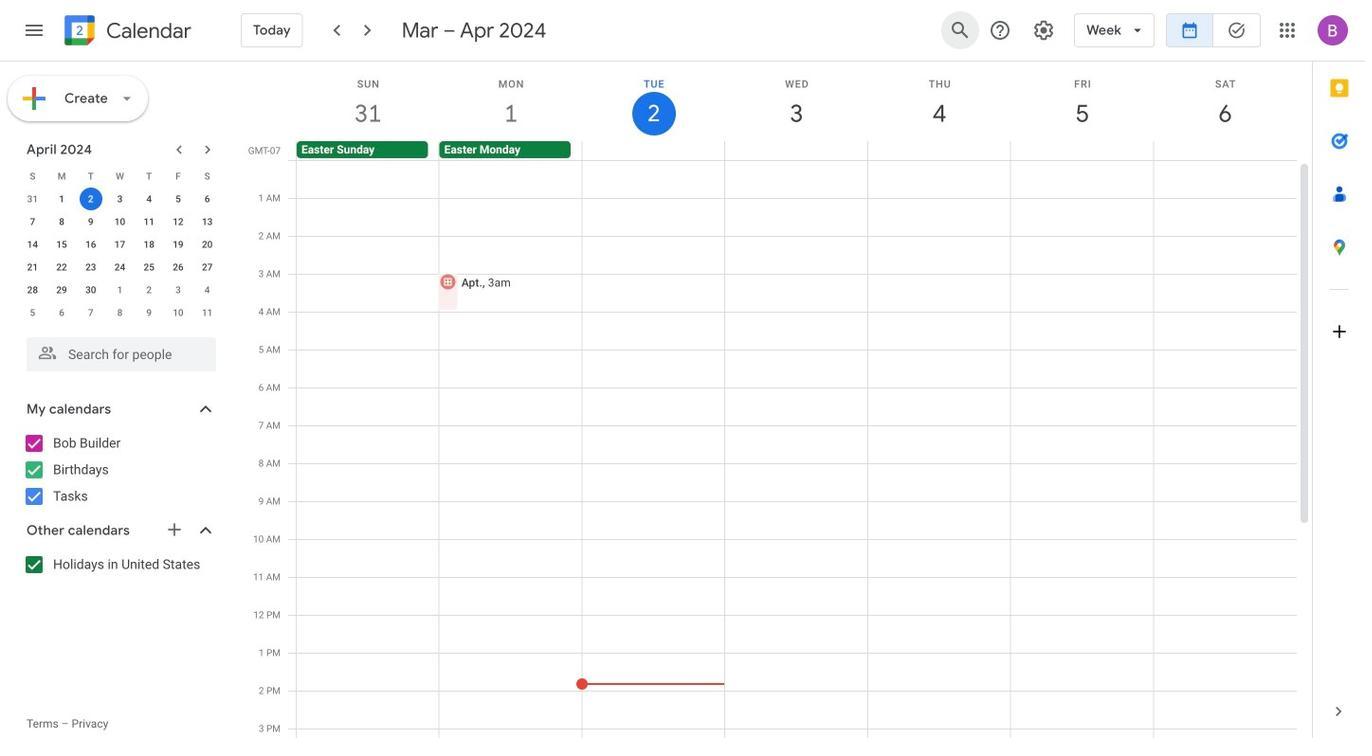 Task type: describe. For each thing, give the bounding box(es) containing it.
1 element
[[50, 188, 73, 211]]

main drawer image
[[23, 19, 46, 42]]

add other calendars image
[[165, 521, 184, 540]]

11 element
[[138, 211, 160, 233]]

calendar element
[[61, 11, 191, 53]]

4 element
[[138, 188, 160, 211]]

17 element
[[109, 233, 131, 256]]

26 element
[[167, 256, 190, 279]]

may 7 element
[[79, 302, 102, 324]]

may 1 element
[[109, 279, 131, 302]]

9 element
[[79, 211, 102, 233]]

cell inside april 2024 grid
[[76, 188, 105, 211]]

22 element
[[50, 256, 73, 279]]

28 element
[[21, 279, 44, 302]]

24 element
[[109, 256, 131, 279]]

27 element
[[196, 256, 219, 279]]

may 3 element
[[167, 279, 190, 302]]

20 element
[[196, 233, 219, 256]]

5 element
[[167, 188, 190, 211]]

10 element
[[109, 211, 131, 233]]

12 element
[[167, 211, 190, 233]]

heading inside calendar element
[[102, 19, 191, 42]]

3 element
[[109, 188, 131, 211]]

may 8 element
[[109, 302, 131, 324]]

18 element
[[138, 233, 160, 256]]

may 5 element
[[21, 302, 44, 324]]



Task type: locate. For each thing, give the bounding box(es) containing it.
7 element
[[21, 211, 44, 233]]

15 element
[[50, 233, 73, 256]]

14 element
[[21, 233, 44, 256]]

may 10 element
[[167, 302, 190, 324]]

8 element
[[50, 211, 73, 233]]

Search for people text field
[[38, 338, 205, 372]]

tab list
[[1314, 62, 1366, 686]]

april 2024 grid
[[18, 165, 222, 324]]

16 element
[[79, 233, 102, 256]]

cell
[[583, 141, 725, 160], [725, 141, 868, 160], [868, 141, 1011, 160], [1011, 141, 1154, 160], [1154, 141, 1297, 160], [297, 160, 440, 739], [438, 160, 583, 739], [577, 160, 726, 739], [726, 160, 869, 739], [869, 160, 1012, 739], [1012, 160, 1155, 739], [1155, 160, 1298, 739], [76, 188, 105, 211]]

21 element
[[21, 256, 44, 279]]

heading
[[102, 19, 191, 42]]

23 element
[[79, 256, 102, 279]]

settings menu image
[[1033, 19, 1056, 42]]

grid
[[243, 62, 1313, 739]]

row group
[[18, 188, 222, 324]]

2, today element
[[79, 188, 102, 211]]

may 6 element
[[50, 302, 73, 324]]

may 9 element
[[138, 302, 160, 324]]

row
[[288, 141, 1313, 160], [288, 160, 1298, 739], [18, 165, 222, 188], [18, 188, 222, 211], [18, 211, 222, 233], [18, 233, 222, 256], [18, 256, 222, 279], [18, 279, 222, 302], [18, 302, 222, 324]]

25 element
[[138, 256, 160, 279]]

march 31 element
[[21, 188, 44, 211]]

13 element
[[196, 211, 219, 233]]

6 element
[[196, 188, 219, 211]]

may 4 element
[[196, 279, 219, 302]]

19 element
[[167, 233, 190, 256]]

29 element
[[50, 279, 73, 302]]

None search field
[[0, 330, 235, 372]]

support image
[[989, 19, 1012, 42]]

30 element
[[79, 279, 102, 302]]

may 2 element
[[138, 279, 160, 302]]

may 11 element
[[196, 302, 219, 324]]

my calendars list
[[4, 429, 235, 512]]



Task type: vqa. For each thing, say whether or not it's contained in the screenshot.
Other calendars "list"
no



